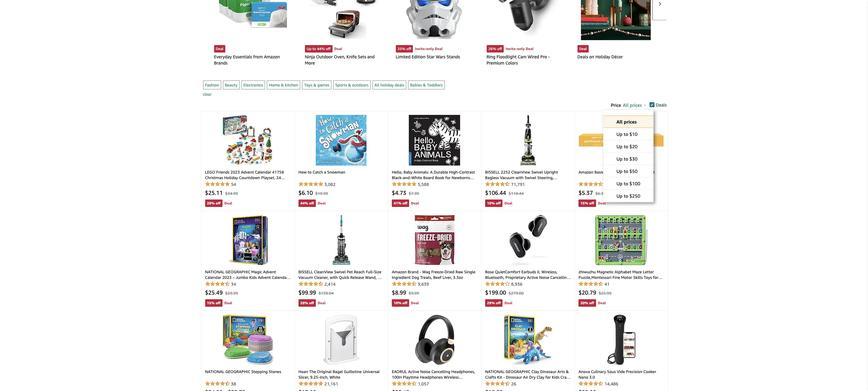 Task type: locate. For each thing, give the bounding box(es) containing it.
1 horizontal spatial 15%
[[580, 201, 588, 205]]

and down black-
[[392, 181, 399, 186]]

$5.37 $6.32
[[579, 189, 606, 196]]

amazon right the from
[[264, 54, 280, 59]]

catch
[[313, 170, 323, 174]]

0 horizontal spatial 15%
[[207, 301, 215, 305]]

0 vertical spatial prices
[[630, 102, 642, 108]]

& right sports
[[348, 83, 351, 88]]

-
[[548, 54, 550, 59], [420, 269, 421, 274]]

deal: ninja outdoor oven, knife sets and more; element
[[302, 0, 384, 68]]

0 vertical spatial 15% off
[[580, 201, 594, 205]]

colors
[[505, 60, 518, 65]]

off for $199.00
[[496, 301, 501, 305]]

1 horizontal spatial invite-only deal timer
[[506, 46, 563, 51]]

only up cam
[[517, 46, 525, 51]]

off
[[326, 46, 331, 51], [406, 46, 411, 51], [497, 46, 502, 51], [216, 201, 221, 205], [309, 201, 314, 205], [402, 201, 407, 205], [496, 201, 501, 205], [589, 201, 594, 205], [216, 301, 221, 305], [309, 301, 314, 305], [402, 301, 407, 305], [496, 301, 501, 305], [589, 301, 594, 305]]

up for up to $100
[[617, 181, 623, 186]]

71,791
[[511, 182, 525, 187]]

10% down $8.99
[[394, 301, 401, 305]]

1 vertical spatial amazon
[[579, 170, 593, 174]]

universal
[[363, 369, 380, 374]]

28% off
[[207, 201, 221, 205], [300, 301, 314, 305]]

$6.10 $10.99
[[298, 189, 328, 196]]

10%
[[487, 201, 495, 205], [394, 301, 401, 305]]

up down up to $100
[[617, 193, 623, 199]]

10% off down $106.44
[[487, 201, 501, 205]]

dried
[[445, 269, 454, 274]]

invite-only deal timer for wired
[[506, 46, 563, 51]]

28% off down "$25.11"
[[207, 201, 221, 205]]

oven,
[[334, 54, 345, 59]]

knife
[[346, 54, 357, 59]]

swivel up quick
[[334, 269, 346, 274]]

only for star
[[426, 46, 434, 51]]

deal: limited edition star wars stands; element
[[393, 0, 475, 62]]

off up outdoor
[[326, 46, 331, 51]]

beauty button
[[223, 80, 240, 90]]

28% off for $25.11
[[207, 201, 221, 205]]

1 vertical spatial babies
[[400, 181, 412, 186]]

babies down and-
[[400, 181, 412, 186]]

1 horizontal spatial and
[[367, 54, 375, 59]]

28% off down $99.99
[[300, 301, 314, 305]]

2 invite-only deal timer from the left
[[506, 46, 563, 51]]

1 vertical spatial all prices
[[617, 119, 637, 125]]

0 vertical spatial and
[[367, 54, 375, 59]]

2 vertical spatial and
[[215, 186, 222, 191]]

up left $20
[[617, 144, 623, 149]]

deal: deals on holiday décor ; element
[[575, 0, 657, 62]]

0 horizontal spatial invite-only deal timer
[[415, 46, 472, 51]]

1 horizontal spatial deals
[[656, 102, 667, 107]]

& right home
[[281, 83, 284, 88]]

off for $25.49
[[216, 301, 221, 305]]

2 horizontal spatial and
[[392, 181, 399, 186]]

invite-only deal timer inside deal: ring floodlight cam wired pro - premium colors; element
[[506, 46, 563, 51]]

to left $20
[[624, 144, 628, 149]]

off down $25.11 $34.99 on the left of page
[[216, 201, 221, 205]]

$100
[[629, 181, 640, 186]]

1 vertical spatial 28% off
[[300, 301, 314, 305]]

1 horizontal spatial white
[[411, 175, 422, 180]]

for down preschool
[[644, 286, 649, 291]]

0 vertical spatial white
[[411, 175, 422, 180]]

$30
[[629, 156, 638, 162]]

invite-only deal timer inside deal: limited edition star wars stands; element
[[415, 46, 472, 51]]

1 horizontal spatial contrast
[[459, 170, 475, 174]]

treats,
[[420, 275, 432, 280]]

all right price
[[623, 102, 629, 108]]

44% down $6.10
[[300, 201, 308, 205]]

& inside button
[[313, 83, 316, 88]]

and inside ninja outdoor oven, knife sets and more
[[367, 54, 375, 59]]

contrast down board
[[424, 181, 440, 186]]

0 vertical spatial babies
[[410, 83, 422, 88]]

up to 44% off
[[307, 46, 331, 51]]

a
[[430, 170, 433, 174]]

from
[[253, 54, 263, 59]]

0 horizontal spatial 28% off
[[207, 201, 221, 205]]

off inside deal: limited edition star wars stands; element
[[406, 46, 411, 51]]

15% down $25.49
[[207, 301, 215, 305]]

more
[[305, 60, 315, 65]]

& for babies
[[423, 83, 426, 88]]

only up star
[[426, 46, 434, 51]]

white inside hoan the original bagel guillotine universal slicer, 9.25-inch, white
[[329, 375, 340, 380]]

raw
[[455, 269, 463, 274]]

invite-only deal for cam
[[506, 46, 534, 51]]

holiday up daily
[[224, 175, 238, 180]]

off right 41%
[[402, 201, 407, 205]]

0 horizontal spatial 15% off
[[207, 301, 221, 305]]

and right "sets"
[[367, 54, 375, 59]]

0 vertical spatial 10%
[[487, 201, 495, 205]]

1 horizontal spatial -
[[548, 54, 550, 59]]

home & kitchen button
[[267, 80, 300, 90]]

up left paper,
[[617, 168, 623, 174]]

0 horizontal spatial contrast
[[424, 181, 440, 186]]

off right 29%
[[496, 301, 501, 305]]

toys & games
[[304, 83, 329, 88]]

15% off down the $5.37
[[580, 201, 594, 205]]

$4.73
[[392, 189, 406, 196]]

amazon left basics
[[579, 170, 593, 174]]

off down $106.44
[[496, 201, 501, 205]]

1 vertical spatial holiday
[[224, 175, 238, 180]]

invite- up edition
[[415, 46, 426, 51]]

$10
[[629, 131, 638, 137]]

to left $10 on the right top of page
[[624, 131, 628, 137]]

ninja outdoor oven, knife sets and more image
[[308, 0, 378, 39]]

national geographic stepping stones
[[205, 369, 281, 374]]

all up up to $10
[[617, 119, 623, 125]]

for
[[445, 175, 451, 180], [653, 275, 658, 280], [626, 280, 631, 285], [644, 286, 649, 291]]

brand
[[408, 269, 419, 274]]

1 horizontal spatial 15% off
[[580, 201, 594, 205]]

white up (high-
[[411, 175, 422, 180]]

1 vertical spatial 10%
[[394, 301, 401, 305]]

2 only from the left
[[517, 46, 525, 51]]

- inside amazon brand - wag freeze-dried raw single ingredient dog treats, beef liver, 3.3oz
[[420, 269, 421, 274]]

paper,
[[627, 170, 639, 174]]

off for $8.99
[[402, 301, 407, 305]]

inch,
[[320, 375, 328, 380]]

15%
[[580, 201, 588, 205], [207, 301, 215, 305]]

28% down $99.99
[[300, 301, 308, 305]]

15% off
[[580, 201, 594, 205], [207, 301, 221, 305]]

1 horizontal spatial only
[[517, 46, 525, 51]]

deals left on
[[577, 54, 588, 59]]

motor
[[621, 275, 632, 280]]

1 horizontal spatial 28% off
[[300, 301, 314, 305]]

1 horizontal spatial all
[[617, 119, 623, 125]]

0 horizontal spatial invite-only deal
[[415, 46, 443, 51]]

quick
[[339, 275, 349, 280]]

$50
[[629, 168, 638, 174]]

girls
[[579, 280, 587, 285]]

2 vertical spatial amazon
[[392, 269, 407, 274]]

0 horizontal spatial 10% off
[[394, 301, 407, 305]]

invite- inside deal: ring floodlight cam wired pro - premium colors; element
[[506, 46, 517, 51]]

white inside 'hello, baby animals: a durable high-contrast black-and-white board book for newborns and babies (high-contrast books)'
[[411, 175, 422, 180]]

white down bagel
[[329, 375, 340, 380]]

1 horizontal spatial invite-only deal
[[506, 46, 534, 51]]

29% off
[[487, 301, 501, 305]]

15% down the $5.37
[[580, 201, 588, 205]]

1 horizontal spatial holiday
[[595, 54, 610, 59]]

dolls
[[205, 186, 214, 191]]

1 invite-only deal timer from the left
[[415, 46, 472, 51]]

20%
[[580, 301, 588, 305]]

2 invite- from the left
[[506, 46, 517, 51]]

up right 912
[[617, 181, 623, 186]]

babies right deals
[[410, 83, 422, 88]]

and left 8
[[215, 186, 222, 191]]

for down "motor"
[[626, 280, 631, 285]]

10% off down $8.99
[[394, 301, 407, 305]]

up left $10 on the right top of page
[[617, 131, 623, 137]]

14,486
[[605, 381, 618, 386]]

3.0
[[589, 375, 595, 380]]

premium
[[487, 60, 504, 65]]

1 vertical spatial 44%
[[300, 201, 308, 205]]

up for up to $20
[[617, 144, 623, 149]]

1,057 link
[[388, 311, 481, 391]]

amazon for $8.99
[[392, 269, 407, 274]]

off right 26%
[[497, 46, 502, 51]]

1 vertical spatial 15%
[[207, 301, 215, 305]]

only inside deal: limited edition star wars stands; element
[[426, 46, 434, 51]]

1 vertical spatial 15% off
[[207, 301, 221, 305]]

28%
[[207, 201, 215, 205], [300, 301, 308, 305]]

invite-only deal inside deal: limited edition star wars stands; element
[[415, 46, 443, 51]]

how to catch a snowman
[[298, 170, 345, 174]]

off down $25.49 $29.99
[[216, 301, 221, 305]]

3198a,
[[328, 280, 342, 285]]

1 only from the left
[[426, 46, 434, 51]]

to up ninja at the left top
[[312, 46, 316, 51]]

contrast
[[459, 170, 475, 174], [424, 181, 440, 186]]

1 vertical spatial and
[[392, 181, 399, 186]]

15% off for $25.49
[[207, 301, 221, 305]]

$5.37
[[579, 189, 593, 196]]

holiday inside deal deals on holiday décor
[[595, 54, 610, 59]]

0 horizontal spatial holiday
[[224, 175, 238, 180]]

& left toddlers
[[423, 83, 426, 88]]

beauty
[[225, 83, 238, 88]]

countdown
[[239, 175, 260, 180]]

0 horizontal spatial amazon
[[264, 54, 280, 59]]

0 vertical spatial 15%
[[580, 201, 588, 205]]

1 vertical spatial pet
[[347, 269, 353, 274]]

off right 20% at the right bottom of page
[[589, 301, 594, 305]]

to left $30 at the top right
[[624, 156, 628, 162]]

slicer,
[[298, 375, 309, 380]]

0 horizontal spatial pet
[[227, 186, 233, 191]]

10% for $8.99
[[394, 301, 401, 305]]

deal inside deal deals on holiday décor
[[579, 46, 587, 51]]

toys & games button
[[302, 80, 331, 90]]

pet right 8
[[227, 186, 233, 191]]

$139.04
[[319, 291, 334, 296]]

2 vertical spatial all
[[617, 119, 623, 125]]

invite-only deal timer
[[415, 46, 472, 51], [506, 46, 563, 51]]

1 horizontal spatial pet
[[347, 269, 353, 274]]

ring floodlight cam wired pro - premium colors image
[[490, 0, 560, 37]]

prices left popover icon
[[630, 102, 642, 108]]

2 horizontal spatial all
[[623, 102, 629, 108]]

amazon inside 'deal everyday essentials from amazon brands'
[[264, 54, 280, 59]]

10% off for $106.44
[[487, 201, 501, 205]]

black-
[[392, 175, 403, 180]]

hoan the original bagel guillotine universal slicer, 9.25-inch, white
[[298, 369, 380, 380]]

invite-only deal timer up wars
[[415, 46, 472, 51]]

invite-only deal inside deal: ring floodlight cam wired pro - premium colors; element
[[506, 46, 534, 51]]

up up ninja at the left top
[[307, 46, 312, 51]]

0 vertical spatial contrast
[[459, 170, 475, 174]]

1 vertical spatial 10% off
[[394, 301, 407, 305]]

calendar
[[255, 170, 271, 174]]

0 horizontal spatial and
[[215, 186, 222, 191]]

0 vertical spatial deals
[[577, 54, 588, 59]]

all prices left popover icon
[[623, 102, 642, 108]]

0 vertical spatial 28% off
[[207, 201, 221, 205]]

holiday right on
[[595, 54, 610, 59]]

off for $99.99
[[309, 301, 314, 305]]

off for $20.79
[[589, 301, 594, 305]]

invite-only deal up limited edition star wars stands
[[415, 46, 443, 51]]

and inside lego friends 2023 advent calendar 41758 christmas holiday countdown playset, 24 collectible daily surprises including 2 mini- dolls and 8 pet figures
[[215, 186, 222, 191]]

1 invite- from the left
[[415, 46, 426, 51]]

ft
[[651, 170, 655, 174]]

15% off down $25.49
[[207, 301, 221, 305]]

1 horizontal spatial 44%
[[317, 46, 325, 51]]

0 vertical spatial amazon
[[264, 54, 280, 59]]

amazon inside amazon brand - wag freeze-dried raw single ingredient dog treats, beef liver, 3.3oz
[[392, 269, 407, 274]]

deals right checkbox image
[[656, 102, 667, 107]]

off down $8.99 $9.99
[[402, 301, 407, 305]]

44% up outdoor
[[317, 46, 325, 51]]

invite- inside deal: limited edition star wars stands; element
[[415, 46, 426, 51]]

29%
[[487, 301, 495, 305]]

pet inside lego friends 2023 advent calendar 41758 christmas holiday countdown playset, 24 collectible daily surprises including 2 mini- dolls and 8 pet figures
[[227, 186, 233, 191]]

to right how
[[308, 170, 312, 174]]

skills
[[633, 275, 643, 280]]

0 vertical spatial pet
[[227, 186, 233, 191]]

prices up up to $10
[[624, 119, 637, 125]]

0 horizontal spatial only
[[426, 46, 434, 51]]

0 vertical spatial 44%
[[317, 46, 325, 51]]

swivel down vacuum
[[298, 280, 310, 285]]

high-
[[449, 170, 459, 174]]

up inside 'deal: ninja outdoor oven, knife sets and more;' element
[[307, 46, 312, 51]]

1 vertical spatial deals
[[656, 102, 667, 107]]

to inside 'deal: ninja outdoor oven, knife sets and more;' element
[[312, 46, 316, 51]]

1 horizontal spatial 10% off
[[487, 201, 501, 205]]

off for $106.44
[[496, 201, 501, 205]]

0 horizontal spatial invite-
[[415, 46, 426, 51]]

freeze-
[[431, 269, 445, 274]]

ingredient
[[392, 275, 411, 280]]

1 vertical spatial white
[[329, 375, 340, 380]]

for inside 'hello, baby animals: a durable high-contrast black-and-white board book for newborns and babies (high-contrast books)'
[[445, 175, 451, 180]]

to for $30
[[624, 156, 628, 162]]

invite-only deal up cam
[[506, 46, 534, 51]]

9.25-
[[310, 375, 320, 380]]

all prices up up to $10
[[617, 119, 637, 125]]

off right 25%
[[406, 46, 411, 51]]

to
[[312, 46, 316, 51], [624, 131, 628, 137], [624, 144, 628, 149], [624, 156, 628, 162], [624, 168, 628, 174], [308, 170, 312, 174], [624, 181, 628, 186], [624, 193, 628, 199]]

1 horizontal spatial invite-
[[506, 46, 517, 51]]

guillotine
[[344, 369, 362, 374]]

0 horizontal spatial white
[[329, 375, 340, 380]]

1 horizontal spatial 28%
[[300, 301, 308, 305]]

28% for $99.99
[[300, 301, 308, 305]]

1 horizontal spatial amazon
[[392, 269, 407, 274]]

2 horizontal spatial amazon
[[579, 170, 593, 174]]

0 vertical spatial -
[[548, 54, 550, 59]]

0 horizontal spatial -
[[420, 269, 421, 274]]

up to $20
[[617, 144, 638, 149]]

1,057
[[418, 381, 429, 386]]

deal: ring floodlight cam wired pro - premium colors; element
[[484, 0, 566, 68]]

swivel
[[334, 269, 346, 274], [298, 280, 310, 285]]

& down 'size'
[[378, 275, 381, 280]]

0 vertical spatial 10% off
[[487, 201, 501, 205]]

all left "holiday"
[[374, 83, 379, 88]]

0 horizontal spatial deals
[[577, 54, 588, 59]]

up for up to $30
[[617, 156, 623, 162]]

1 vertical spatial swivel
[[298, 280, 310, 285]]

off for $6.10
[[309, 201, 314, 205]]

0 horizontal spatial 10%
[[394, 301, 401, 305]]

to left $50
[[624, 168, 628, 174]]

10% down $106.44
[[487, 201, 495, 205]]

- right pro
[[548, 54, 550, 59]]

$6.32
[[595, 191, 606, 196]]

amazon up ingredient
[[392, 269, 407, 274]]

1 horizontal spatial 10%
[[487, 201, 495, 205]]

for down letter
[[653, 275, 658, 280]]

1 vertical spatial -
[[420, 269, 421, 274]]

3.3oz
[[453, 275, 463, 280]]

0 vertical spatial 28%
[[207, 201, 215, 205]]

white for 5,588
[[411, 175, 422, 180]]

2 invite-only deal from the left
[[506, 46, 534, 51]]

0 vertical spatial holiday
[[595, 54, 610, 59]]

for up the books)
[[445, 175, 451, 180]]

toys
[[304, 83, 312, 88], [644, 275, 652, 280], [616, 280, 625, 285], [625, 286, 633, 291]]

release
[[350, 275, 364, 280]]

off down the "$5.37 $6.32"
[[589, 201, 594, 205]]

games
[[317, 83, 329, 88]]

invite-only deal
[[415, 46, 443, 51], [506, 46, 534, 51]]

sets
[[358, 54, 366, 59]]

to for $250
[[624, 193, 628, 199]]

0 horizontal spatial all
[[374, 83, 379, 88]]

amazon
[[264, 54, 280, 59], [579, 170, 593, 174], [392, 269, 407, 274]]

contrast up newborns
[[459, 170, 475, 174]]

0 horizontal spatial 28%
[[207, 201, 215, 205]]

and inside 'hello, baby animals: a durable high-contrast black-and-white board book for newborns and babies (high-contrast books)'
[[392, 181, 399, 186]]

1 horizontal spatial swivel
[[334, 269, 346, 274]]

on
[[589, 54, 594, 59]]

only inside deal: ring floodlight cam wired pro - premium colors; element
[[517, 46, 525, 51]]

invite-only deal timer up wired at top right
[[506, 46, 563, 51]]

1 invite-only deal from the left
[[415, 46, 443, 51]]

deals inside deal deals on holiday décor
[[577, 54, 588, 59]]

off inside 'deal: ninja outdoor oven, knife sets and more;' element
[[326, 46, 331, 51]]

28% off for $99.99
[[300, 301, 314, 305]]

$199.00 $279.00
[[485, 289, 524, 296]]

to left $250
[[624, 193, 628, 199]]

$20
[[629, 144, 638, 149]]

28% down "$25.11"
[[207, 201, 215, 205]]

$8.99
[[392, 289, 406, 296]]

10% for $106.44
[[487, 201, 495, 205]]

- left wag
[[420, 269, 421, 274]]

& for home
[[281, 83, 284, 88]]

pet up quick
[[347, 269, 353, 274]]

off down the $6.10 $10.99
[[309, 201, 314, 205]]

deal: everyday essentials from amazon brands; element
[[212, 0, 293, 68]]

toys left the games
[[304, 83, 312, 88]]

0 horizontal spatial swivel
[[298, 280, 310, 285]]

all inside all holiday deals button
[[374, 83, 379, 88]]

1 vertical spatial 28%
[[300, 301, 308, 305]]

up up amazon basics parchment paper, 90 sq ft
[[617, 156, 623, 162]]

invite- up floodlight at the top right of page
[[506, 46, 517, 51]]

& left the games
[[313, 83, 316, 88]]

to left $100
[[624, 181, 628, 186]]

off down $99.99
[[309, 301, 314, 305]]

0 vertical spatial all
[[374, 83, 379, 88]]

toys down fine
[[616, 280, 625, 285]]

sports
[[335, 83, 347, 88]]



Task type: describe. For each thing, give the bounding box(es) containing it.
& for sports
[[348, 83, 351, 88]]

color
[[343, 280, 352, 285]]

limited
[[396, 54, 411, 59]]

25% off
[[398, 46, 411, 51]]

newborns
[[452, 175, 470, 180]]

precision
[[626, 369, 642, 374]]

to for $10
[[624, 131, 628, 137]]

34
[[231, 281, 236, 287]]

to for $100
[[624, 181, 628, 186]]

to for $20
[[624, 144, 628, 149]]

invite- for floodlight
[[506, 46, 517, 51]]

deal deals on holiday décor
[[577, 46, 623, 59]]

star
[[427, 54, 435, 59]]

to for 44%
[[312, 46, 316, 51]]

zhiwuzhu magnetic alphabet maze letter puzzle,montessori fine motor skills toys for girls boys,education toys for preschool learning activities,travel toys gifts for toddler
[[579, 269, 664, 291]]

$20.79 $25.99
[[579, 289, 612, 296]]

deal timer
[[334, 46, 381, 51]]

1 vertical spatial prices
[[624, 119, 637, 125]]

cooker
[[643, 369, 656, 374]]

cleaner,
[[314, 275, 329, 280]]

invite-only deal for star
[[415, 46, 443, 51]]

boys,education
[[588, 280, 615, 285]]

2
[[271, 181, 273, 186]]

fashion
[[205, 83, 219, 88]]

wars
[[436, 54, 445, 59]]

0 vertical spatial swivel
[[334, 269, 346, 274]]

pro
[[540, 54, 547, 59]]

9,639
[[418, 281, 429, 287]]

1 vertical spatial contrast
[[424, 181, 440, 186]]

vacuum
[[298, 275, 313, 280]]

$25.11 $34.99
[[205, 189, 238, 196]]

with
[[330, 275, 338, 280]]

holiday inside lego friends 2023 advent calendar 41758 christmas holiday countdown playset, 24 collectible daily surprises including 2 mini- dolls and 8 pet figures
[[224, 175, 238, 180]]

deal inside 'deal everyday essentials from amazon brands'
[[216, 46, 223, 51]]

$6.10
[[298, 189, 313, 196]]

hello, baby animals: a durable high-contrast black-and-white board book for newborns and babies (high-contrast books)
[[392, 170, 475, 186]]

up for up to 44% off
[[307, 46, 312, 51]]

lego
[[205, 170, 215, 174]]

floodlight
[[497, 54, 517, 59]]

everyday essentials from amazon brands image
[[217, 0, 287, 28]]

preschool
[[632, 280, 650, 285]]

15% off for $5.37
[[580, 201, 594, 205]]

8
[[223, 186, 225, 191]]

brands
[[214, 60, 228, 65]]

wag
[[422, 269, 430, 274]]

54
[[231, 182, 236, 187]]

5,588
[[418, 182, 429, 187]]

books)
[[441, 181, 453, 186]]

28% for $25.11
[[207, 201, 215, 205]]

checkbox image
[[650, 102, 655, 107]]

deals on holiday décor image
[[581, 0, 651, 40]]

bissell cleanview swivel pet reach full-size vacuum cleaner, with quick release wand, & swivel steering, 3198a, color may vary
[[298, 269, 381, 285]]

41758
[[272, 170, 284, 174]]

culinary
[[591, 369, 606, 374]]

41% off
[[394, 201, 407, 205]]

all holiday deals
[[374, 83, 404, 88]]

ninja outdoor oven, knife sets and more
[[305, 54, 375, 65]]

off for $25.11
[[216, 201, 221, 205]]

sports & outdoors
[[335, 83, 369, 88]]

2,414
[[324, 281, 336, 287]]

8,936
[[511, 281, 522, 287]]

may
[[353, 280, 361, 285]]

next image
[[658, 2, 661, 6]]

toys down letter
[[644, 275, 652, 280]]

15% for $5.37
[[580, 201, 588, 205]]

vide
[[617, 369, 625, 374]]

off for $5.37
[[589, 201, 594, 205]]

toys left gifts
[[625, 286, 633, 291]]

alphabet
[[615, 269, 631, 274]]

15% for $25.49
[[207, 301, 215, 305]]

white for 21,161
[[329, 375, 340, 380]]

electronics button
[[241, 80, 265, 90]]

surprises
[[236, 181, 252, 186]]

amazon basics parchment paper, 90 sq ft
[[579, 170, 655, 174]]

invite- for edition
[[415, 46, 426, 51]]

off inside deal: ring floodlight cam wired pro - premium colors; element
[[497, 46, 502, 51]]

to for $50
[[624, 168, 628, 174]]

toys inside button
[[304, 83, 312, 88]]

limited edition star wars stands image
[[406, 0, 462, 40]]

$106.44
[[485, 189, 506, 196]]

durable
[[434, 170, 448, 174]]

$199.00
[[485, 289, 506, 296]]

holiday
[[380, 83, 394, 88]]

21,161
[[324, 381, 338, 386]]

outdoor
[[316, 54, 333, 59]]

$34.99
[[225, 191, 238, 196]]

steering,
[[311, 280, 327, 285]]

babies inside babies & toddlers button
[[410, 83, 422, 88]]

outdoors
[[352, 83, 369, 88]]

invite-only deal timer for wars
[[415, 46, 472, 51]]

10% off for $8.99
[[394, 301, 407, 305]]

& inside bissell cleanview swivel pet reach full-size vacuum cleaner, with quick release wand, & swivel steering, 3198a, color may vary
[[378, 275, 381, 280]]

41
[[605, 281, 610, 287]]

up for up to $10
[[617, 131, 623, 137]]

90
[[640, 170, 644, 174]]

off for $4.73
[[402, 201, 407, 205]]

1 vertical spatial all
[[623, 102, 629, 108]]

anova culinary sous vide precision cooker nano 3.0
[[579, 369, 656, 380]]

deals on holiday décor link
[[577, 54, 654, 60]]

popover image
[[644, 104, 646, 106]]

2023
[[230, 170, 240, 174]]

everyday
[[214, 54, 232, 59]]

44% off
[[300, 201, 314, 205]]

pet inside bissell cleanview swivel pet reach full-size vacuum cleaner, with quick release wand, & swivel steering, 3198a, color may vary
[[347, 269, 353, 274]]

reach
[[354, 269, 365, 274]]

learning
[[579, 286, 595, 291]]

figures
[[234, 186, 247, 191]]

$279.00
[[509, 291, 524, 296]]

26% off
[[488, 46, 502, 51]]

& for toys
[[313, 83, 316, 88]]

playset,
[[261, 175, 275, 180]]

amazon for $5.37
[[579, 170, 593, 174]]

cam
[[518, 54, 527, 59]]

babies & toddlers
[[410, 83, 443, 88]]

letter
[[643, 269, 654, 274]]

puzzle,montessori
[[579, 275, 611, 280]]

- inside ring floodlight cam wired pro - premium colors
[[548, 54, 550, 59]]

up to $10
[[617, 131, 638, 137]]

$106.44 $118.44
[[485, 189, 524, 196]]

up for up to $50
[[617, 168, 623, 174]]

hoan
[[298, 369, 308, 374]]

everyday essentials from amazon brands link
[[214, 54, 291, 66]]

38
[[231, 381, 236, 386]]

up to $50
[[617, 168, 638, 174]]

44% inside 'deal: ninja outdoor oven, knife sets and more;' element
[[317, 46, 325, 51]]

$7.99
[[409, 191, 419, 196]]

0 vertical spatial all prices
[[623, 102, 642, 108]]

$25.49 $29.99
[[205, 289, 238, 296]]

$25.11
[[205, 189, 223, 196]]

up for up to $250
[[617, 193, 623, 199]]

24
[[276, 175, 281, 180]]

0 horizontal spatial 44%
[[300, 201, 308, 205]]

babies inside 'hello, baby animals: a durable high-contrast black-and-white board book for newborns and babies (high-contrast books)'
[[400, 181, 412, 186]]

only for cam
[[517, 46, 525, 51]]

anova
[[579, 369, 590, 374]]

$10.99
[[315, 191, 328, 196]]

to for catch
[[308, 170, 312, 174]]



Task type: vqa. For each thing, say whether or not it's contained in the screenshot.


